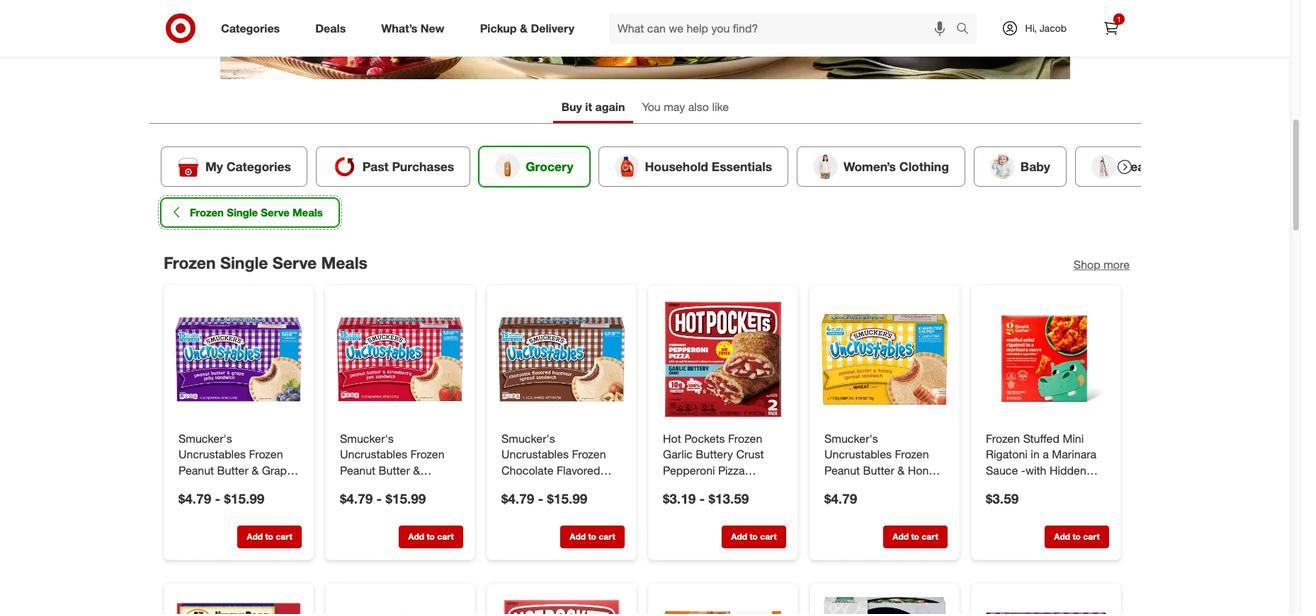 Task type: describe. For each thing, give the bounding box(es) containing it.
baby button
[[974, 147, 1067, 187]]

frozen inside button
[[190, 206, 224, 220]]

grape
[[262, 464, 293, 478]]

pizza
[[718, 464, 745, 478]]

serve inside button
[[261, 206, 290, 220]]

add to cart for smucker's uncrustables frozen peanut butter & strawberry jam sandwich
[[408, 532, 454, 542]]

1 link
[[1096, 13, 1127, 44]]

$3.59
[[986, 491, 1019, 507]]

a
[[1043, 448, 1049, 462]]

smucker's for smucker's uncrustables frozen peanut butter & grape jelly sandwich $4.79 - $15.99
[[179, 432, 232, 446]]

strawberry
[[340, 480, 396, 495]]

add for hot pockets frozen garlic buttery crust pepperoni pizza sandwiches
[[731, 532, 747, 542]]

smucker's uncrustables frozen chocolate flavored hazelnut spread sandwich link
[[502, 431, 622, 511]]

single inside button
[[227, 206, 258, 220]]

hazelnut
[[502, 480, 546, 495]]

uncrustables for smucker's uncrustables frozen peanut butter & strawberry jam sandwich
[[340, 448, 407, 462]]

- inside 'hot pockets frozen garlic buttery crust pepperoni pizza sandwiches $3.19 - $13.59'
[[700, 491, 705, 507]]

butter for 8oz/4ct
[[863, 464, 895, 478]]

buttery
[[696, 448, 733, 462]]

honey
[[908, 464, 941, 478]]

you
[[642, 100, 661, 114]]

pickup
[[480, 21, 517, 35]]

vegetables
[[986, 480, 1042, 495]]

deals link
[[303, 13, 364, 44]]

gather™
[[1028, 497, 1069, 511]]

sandwich inside smucker's uncrustables frozen chocolate flavored hazelnut spread sandwich
[[502, 497, 551, 511]]

add for smucker's uncrustables frozen peanut butter & grape jelly sandwich
[[247, 532, 263, 542]]

also
[[688, 100, 709, 114]]

search button
[[950, 13, 984, 47]]

women's clothing button
[[797, 147, 965, 187]]

past purchases
[[363, 159, 454, 174]]

beauty button
[[1075, 147, 1180, 187]]

frozen stuffed mini rigatoni in a marinara sauce -with hidden vegetables - 8oz - good & gather™
[[986, 432, 1097, 511]]

smucker's uncrustables frozen chocolate flavored hazelnut spread sandwich
[[502, 432, 606, 511]]

garlic
[[663, 448, 693, 462]]

jelly
[[179, 480, 201, 495]]

smucker's for smucker's uncrustables frozen chocolate flavored hazelnut spread sandwich
[[502, 432, 555, 446]]

dish up for less image
[[220, 0, 1070, 80]]

What can we help you find? suggestions appear below search field
[[609, 13, 960, 44]]

smucker's uncrustables frozen peanut butter & strawberry jam sandwich link
[[340, 431, 460, 511]]

& right the pickup
[[520, 21, 528, 35]]

purchases
[[392, 159, 454, 174]]

past
[[363, 159, 389, 174]]

clothing
[[899, 159, 949, 174]]

shop
[[1074, 258, 1101, 272]]

uncrustables for smucker's uncrustables frozen chocolate flavored hazelnut spread sandwich
[[502, 448, 569, 462]]

baby
[[1021, 159, 1050, 174]]

frozen inside frozen stuffed mini rigatoni in a marinara sauce -with hidden vegetables - 8oz - good & gather™
[[986, 432, 1020, 446]]

hi,
[[1025, 22, 1037, 34]]

household
[[645, 159, 708, 174]]

cart for smucker's uncrustables frozen chocolate flavored hazelnut spread sandwich
[[599, 532, 615, 542]]

smucker's uncrustables frozen peanut butter & strawberry jam sandwich
[[340, 432, 445, 511]]

pepperoni
[[663, 464, 715, 478]]

- left 8oz
[[1045, 480, 1050, 495]]

you may also like link
[[634, 94, 738, 123]]

& for smucker's uncrustables frozen peanut butter & grape jelly sandwich $4.79 - $15.99
[[252, 464, 259, 478]]

to for smucker's uncrustables frozen peanut butter & grape jelly sandwich
[[265, 532, 273, 542]]

add to cart button for hot pockets frozen garlic buttery crust pepperoni pizza sandwiches
[[722, 526, 786, 549]]

good
[[986, 497, 1015, 511]]

household essentials
[[645, 159, 772, 174]]

what's new link
[[369, 13, 462, 44]]

add to cart for smucker's uncrustables frozen chocolate flavored hazelnut spread sandwich
[[570, 532, 615, 542]]

cart for hot pockets frozen garlic buttery crust pepperoni pizza sandwiches
[[760, 532, 777, 542]]

what's new
[[381, 21, 445, 35]]

add to cart button for smucker's uncrustables frozen peanut butter & grape jelly sandwich
[[237, 526, 302, 549]]

1 vertical spatial serve
[[273, 253, 317, 273]]

sandwiches
[[663, 480, 725, 495]]

beauty
[[1122, 159, 1164, 174]]

smucker's uncrustables frozen peanut butter & grape jelly sandwich $4.79 - $15.99
[[179, 432, 293, 507]]

- left jam
[[377, 491, 382, 507]]

in
[[1031, 448, 1040, 462]]

2 $4.79 from the left
[[340, 491, 373, 507]]

8oz/4ct
[[825, 497, 862, 511]]

shop more button
[[1074, 257, 1130, 273]]

to for hot pockets frozen garlic buttery crust pepperoni pizza sandwiches
[[750, 532, 758, 542]]

jacob
[[1040, 22, 1067, 34]]

- inside smucker's uncrustables frozen peanut butter & honey spread sandwich - 8oz/4ct
[[918, 480, 922, 495]]

you may also like
[[642, 100, 729, 114]]

1 vertical spatial single
[[220, 253, 268, 273]]

categories link
[[209, 13, 298, 44]]

buy
[[562, 100, 582, 114]]

add for frozen stuffed mini rigatoni in a marinara sauce -with hidden vegetables - 8oz - good & gather™
[[1054, 532, 1070, 542]]

hidden
[[1050, 464, 1087, 478]]

- inside smucker's uncrustables frozen peanut butter & grape jelly sandwich $4.79 - $15.99
[[215, 491, 221, 507]]

jam
[[399, 480, 420, 495]]

- down chocolate
[[538, 491, 544, 507]]

add to cart button for smucker's uncrustables frozen peanut butter & strawberry jam sandwich
[[399, 526, 463, 549]]

delivery
[[531, 21, 575, 35]]

what's
[[381, 21, 418, 35]]

& inside frozen stuffed mini rigatoni in a marinara sauce -with hidden vegetables - 8oz - good & gather™
[[1018, 497, 1025, 511]]

add to cart button for smucker's uncrustables frozen peanut butter & honey spread sandwich - 8oz/4ct
[[883, 526, 948, 549]]

- right 8oz
[[1074, 480, 1078, 495]]

4 $4.79 from the left
[[825, 491, 857, 507]]

like
[[712, 100, 729, 114]]

$3.19
[[663, 491, 696, 507]]

uncrustables for smucker's uncrustables frozen peanut butter & grape jelly sandwich $4.79 - $15.99
[[179, 448, 246, 462]]

add to cart button for smucker's uncrustables frozen chocolate flavored hazelnut spread sandwich
[[560, 526, 625, 549]]

add to cart for hot pockets frozen garlic buttery crust pepperoni pizza sandwiches
[[731, 532, 777, 542]]

to for smucker's uncrustables frozen peanut butter & honey spread sandwich - 8oz/4ct
[[911, 532, 919, 542]]

uncrustables for smucker's uncrustables frozen peanut butter & honey spread sandwich - 8oz/4ct
[[825, 448, 892, 462]]

chocolate
[[502, 464, 554, 478]]

mini
[[1063, 432, 1084, 446]]

it
[[585, 100, 592, 114]]

search
[[950, 22, 984, 37]]



Task type: locate. For each thing, give the bounding box(es) containing it.
smucker's uncrustables frozen peanut butter & honey spread sandwich - 8oz/4ct
[[825, 432, 941, 511]]

spread inside smucker's uncrustables frozen peanut butter & honey spread sandwich - 8oz/4ct
[[825, 480, 861, 495]]

smucker's uncrustables frozen chocolate flavored hazelnut spread sandwich image
[[499, 297, 625, 423], [499, 297, 625, 423]]

3 peanut from the left
[[825, 464, 860, 478]]

frozen single serve meals down my categories
[[190, 206, 323, 220]]

1 to from the left
[[265, 532, 273, 542]]

cart for smucker's uncrustables frozen peanut butter & honey spread sandwich - 8oz/4ct
[[922, 532, 938, 542]]

more
[[1104, 258, 1130, 272]]

0 vertical spatial serve
[[261, 206, 290, 220]]

$15.99
[[224, 491, 265, 507], [386, 491, 426, 507], [547, 491, 588, 507]]

add for smucker's uncrustables frozen peanut butter & honey spread sandwich - 8oz/4ct
[[893, 532, 909, 542]]

with
[[1026, 464, 1047, 478]]

sandwich down strawberry
[[340, 497, 390, 511]]

add to cart down $13.59
[[731, 532, 777, 542]]

add to cart down honey
[[893, 532, 938, 542]]

add to cart button down flavored
[[560, 526, 625, 549]]

add to cart down flavored
[[570, 532, 615, 542]]

1 horizontal spatial $15.99
[[386, 491, 426, 507]]

2 add from the left
[[408, 532, 424, 542]]

serve down frozen single serve meals button
[[273, 253, 317, 273]]

4 add from the left
[[731, 532, 747, 542]]

frozen single serve meals button
[[161, 198, 339, 227]]

smucker's uncrustables frozen whole wheat peanut butter & strawberry jam sandwich - 8oz/4ct image
[[983, 595, 1109, 615], [983, 595, 1109, 615]]

add down smucker's uncrustables frozen peanut butter & honey spread sandwich - 8oz/4ct link
[[893, 532, 909, 542]]

sandwich inside smucker's uncrustables frozen peanut butter & strawberry jam sandwich
[[340, 497, 390, 511]]

2 horizontal spatial $15.99
[[547, 491, 588, 507]]

sandwich inside smucker's uncrustables frozen peanut butter & honey spread sandwich - 8oz/4ct
[[864, 480, 914, 495]]

spread up the 8oz/4ct
[[825, 480, 861, 495]]

1 vertical spatial frozen single serve meals
[[164, 253, 368, 273]]

frozen inside smucker's uncrustables frozen peanut butter & honey spread sandwich - 8oz/4ct
[[895, 448, 929, 462]]

6 add to cart from the left
[[1054, 532, 1100, 542]]

crust
[[736, 448, 764, 462]]

1 add to cart from the left
[[247, 532, 292, 542]]

sandwich for smucker's uncrustables frozen peanut butter & grape jelly sandwich $4.79 - $15.99
[[204, 480, 254, 495]]

0 horizontal spatial $4.79 - $15.99
[[340, 491, 426, 507]]

add to cart for frozen stuffed mini rigatoni in a marinara sauce -with hidden vegetables - 8oz - good & gather™
[[1054, 532, 1100, 542]]

add down flavored
[[570, 532, 586, 542]]

add to cart button down honey
[[883, 526, 948, 549]]

frozen single serve meals inside button
[[190, 206, 323, 220]]

0 vertical spatial meals
[[293, 206, 323, 220]]

meals inside button
[[293, 206, 323, 220]]

& up jam
[[413, 464, 420, 478]]

add down the grape
[[247, 532, 263, 542]]

add to cart button down the grape
[[237, 526, 302, 549]]

& inside smucker's uncrustables frozen peanut butter & honey spread sandwich - 8oz/4ct
[[898, 464, 905, 478]]

single down frozen single serve meals button
[[220, 253, 268, 273]]

add down gather™
[[1054, 532, 1070, 542]]

3 cart from the left
[[599, 532, 615, 542]]

buy it again link
[[553, 94, 634, 123]]

1 cart from the left
[[276, 532, 292, 542]]

frozen single serve meals down frozen single serve meals button
[[164, 253, 368, 273]]

to for frozen stuffed mini rigatoni in a marinara sauce -with hidden vegetables - 8oz - good & gather™
[[1073, 532, 1081, 542]]

rigatoni
[[986, 448, 1028, 462]]

pickup & delivery link
[[468, 13, 592, 44]]

1 horizontal spatial $4.79 - $15.99
[[502, 491, 588, 507]]

2 to from the left
[[427, 532, 435, 542]]

1 vertical spatial categories
[[227, 159, 291, 174]]

1 $4.79 - $15.99 from the left
[[340, 491, 426, 507]]

6 to from the left
[[1073, 532, 1081, 542]]

smucker's inside smucker's uncrustables frozen peanut butter & strawberry jam sandwich
[[340, 432, 394, 446]]

butter
[[217, 464, 248, 478], [379, 464, 410, 478], [863, 464, 895, 478]]

$4.79
[[179, 491, 211, 507], [340, 491, 373, 507], [502, 491, 534, 507], [825, 491, 857, 507]]

$4.79 - $15.99 for spread
[[502, 491, 588, 507]]

0 horizontal spatial peanut
[[179, 464, 214, 478]]

smucker's uncrustables frozen peanut butter & grape jelly sandwich link
[[179, 431, 299, 495]]

hot pockets frozen garlic buttery crust pepperoni pizza sandwiches image
[[660, 297, 786, 423], [660, 297, 786, 423]]

smucker's for smucker's uncrustables frozen peanut butter & strawberry jam sandwich
[[340, 432, 394, 446]]

2 smucker's from the left
[[340, 432, 394, 446]]

0 horizontal spatial $15.99
[[224, 491, 265, 507]]

1 butter from the left
[[217, 464, 248, 478]]

add to cart for smucker's uncrustables frozen peanut butter & grape jelly sandwich
[[247, 532, 292, 542]]

$15.99 for smucker's uncrustables frozen chocolate flavored hazelnut spread sandwich
[[547, 491, 588, 507]]

household essentials button
[[598, 147, 789, 187]]

uncrustables
[[179, 448, 246, 462], [340, 448, 407, 462], [502, 448, 569, 462], [825, 448, 892, 462]]

frozen inside 'hot pockets frozen garlic buttery crust pepperoni pizza sandwiches $3.19 - $13.59'
[[728, 432, 762, 446]]

butter left honey
[[863, 464, 895, 478]]

cart for frozen stuffed mini rigatoni in a marinara sauce -with hidden vegetables - 8oz - good & gather™
[[1083, 532, 1100, 542]]

meals
[[293, 206, 323, 220], [321, 253, 368, 273]]

- up vegetables
[[1021, 464, 1026, 478]]

cart
[[276, 532, 292, 542], [437, 532, 454, 542], [599, 532, 615, 542], [760, 532, 777, 542], [922, 532, 938, 542], [1083, 532, 1100, 542]]

frozen single serve meals
[[190, 206, 323, 220], [164, 253, 368, 273]]

1 horizontal spatial butter
[[379, 464, 410, 478]]

my categories button
[[161, 147, 307, 187]]

$13.59
[[709, 491, 749, 507]]

add for smucker's uncrustables frozen chocolate flavored hazelnut spread sandwich
[[570, 532, 586, 542]]

smucker's up chocolate
[[502, 432, 555, 446]]

3 $4.79 from the left
[[502, 491, 534, 507]]

0 horizontal spatial butter
[[217, 464, 248, 478]]

butter inside smucker's uncrustables frozen peanut butter & honey spread sandwich - 8oz/4ct
[[863, 464, 895, 478]]

new
[[421, 21, 445, 35]]

hot pockets frozen garlic buttery crust pepperoni pizza sandwiches $3.19 - $13.59
[[663, 432, 764, 507]]

past purchases button
[[316, 147, 471, 187]]

add to cart down gather™
[[1054, 532, 1100, 542]]

add to cart button for frozen stuffed mini rigatoni in a marinara sauce -with hidden vegetables - 8oz - good & gather™
[[1045, 526, 1109, 549]]

3 butter from the left
[[863, 464, 895, 478]]

6 cart from the left
[[1083, 532, 1100, 542]]

2 add to cart button from the left
[[399, 526, 463, 549]]

2 butter from the left
[[379, 464, 410, 478]]

smucker's up the 8oz/4ct
[[825, 432, 878, 446]]

3 $15.99 from the left
[[547, 491, 588, 507]]

2 spread from the left
[[825, 480, 861, 495]]

hot pockets frozen crispy crust premium pepperoni pizza - 9oz/2ct image
[[499, 595, 625, 615], [499, 595, 625, 615]]

deals
[[315, 21, 346, 35]]

add to cart down jam
[[408, 532, 454, 542]]

& for smucker's uncrustables frozen peanut butter & strawberry jam sandwich
[[413, 464, 420, 478]]

add for smucker's uncrustables frozen peanut butter & strawberry jam sandwich
[[408, 532, 424, 542]]

peanut for -
[[179, 464, 214, 478]]

sandwich down hazelnut
[[502, 497, 551, 511]]

grocery button
[[479, 147, 590, 187]]

2 $4.79 - $15.99 from the left
[[502, 491, 588, 507]]

may
[[664, 100, 685, 114]]

add to cart button down gather™
[[1045, 526, 1109, 549]]

smucker's
[[179, 432, 232, 446], [340, 432, 394, 446], [502, 432, 555, 446], [825, 432, 878, 446]]

$4.79 - $15.99 for strawberry
[[340, 491, 426, 507]]

frozen inside smucker's uncrustables frozen peanut butter & grape jelly sandwich $4.79 - $15.99
[[249, 448, 283, 462]]

again
[[595, 100, 625, 114]]

butter for -
[[217, 464, 248, 478]]

stuffed
[[1023, 432, 1060, 446]]

2 horizontal spatial butter
[[863, 464, 895, 478]]

peanut inside smucker's uncrustables frozen peanut butter & grape jelly sandwich $4.79 - $15.99
[[179, 464, 214, 478]]

smucker's for smucker's uncrustables frozen peanut butter & honey spread sandwich - 8oz/4ct
[[825, 432, 878, 446]]

women's clothing
[[844, 159, 949, 174]]

4 add to cart button from the left
[[722, 526, 786, 549]]

add down $13.59
[[731, 532, 747, 542]]

1
[[1117, 15, 1121, 23]]

frozen
[[190, 206, 224, 220], [164, 253, 216, 273], [728, 432, 762, 446], [986, 432, 1020, 446], [249, 448, 283, 462], [410, 448, 445, 462], [572, 448, 606, 462], [895, 448, 929, 462]]

add
[[247, 532, 263, 542], [408, 532, 424, 542], [570, 532, 586, 542], [731, 532, 747, 542], [893, 532, 909, 542], [1054, 532, 1070, 542]]

1 vertical spatial meals
[[321, 253, 368, 273]]

sandwich right jelly
[[204, 480, 254, 495]]

smucker's uncrustables frozen peanut butter & strawberry jam sandwich image
[[337, 297, 463, 423], [337, 297, 463, 423]]

frozen stuffed mini rigatoni in a marinara sauce -with hidden vegetables - 8oz - good & gather™ link
[[986, 431, 1106, 511]]

hot
[[663, 432, 681, 446]]

3 add from the left
[[570, 532, 586, 542]]

peanut up the 8oz/4ct
[[825, 464, 860, 478]]

2 horizontal spatial peanut
[[825, 464, 860, 478]]

butter left the grape
[[217, 464, 248, 478]]

frozen stuffed mini rigatoni in a marinara sauce -with hidden vegetables - 8oz - good & gather™ image
[[983, 297, 1109, 423], [983, 297, 1109, 423]]

add to cart down the grape
[[247, 532, 292, 542]]

$4.79 - $15.99
[[340, 491, 426, 507], [502, 491, 588, 507]]

smucker's uncrustables frozen peanut butter & grape jelly sandwich image
[[176, 297, 302, 423], [176, 297, 302, 423]]

& left honey
[[898, 464, 905, 478]]

& for smucker's uncrustables frozen peanut butter & honey spread sandwich - 8oz/4ct
[[898, 464, 905, 478]]

&
[[520, 21, 528, 35], [252, 464, 259, 478], [413, 464, 420, 478], [898, 464, 905, 478], [1018, 497, 1025, 511]]

add down jam
[[408, 532, 424, 542]]

grocery
[[526, 159, 573, 174]]

cart for smucker's uncrustables frozen peanut butter & strawberry jam sandwich
[[437, 532, 454, 542]]

pockets
[[684, 432, 725, 446]]

butter inside smucker's uncrustables frozen peanut butter & strawberry jam sandwich
[[379, 464, 410, 478]]

to for smucker's uncrustables frozen peanut butter & strawberry jam sandwich
[[427, 532, 435, 542]]

uncrustables up the 8oz/4ct
[[825, 448, 892, 462]]

sandwich inside smucker's uncrustables frozen peanut butter & grape jelly sandwich $4.79 - $15.99
[[204, 480, 254, 495]]

buy it again
[[562, 100, 625, 114]]

hot pockets frozen garlic buttery crust pepperoni pizza sandwiches link
[[663, 431, 783, 495]]

4 smucker's from the left
[[825, 432, 878, 446]]

1 peanut from the left
[[179, 464, 214, 478]]

stouffer's frozen macaroni & cheese - 12oz image
[[337, 595, 463, 615], [337, 595, 463, 615]]

& inside smucker's uncrustables frozen peanut butter & strawberry jam sandwich
[[413, 464, 420, 478]]

spread down flavored
[[549, 480, 586, 495]]

smucker's inside smucker's uncrustables frozen peanut butter & honey spread sandwich - 8oz/4ct
[[825, 432, 878, 446]]

sandwich for smucker's uncrustables frozen peanut butter & strawberry jam sandwich
[[340, 497, 390, 511]]

0 vertical spatial single
[[227, 206, 258, 220]]

5 add from the left
[[893, 532, 909, 542]]

serve
[[261, 206, 290, 220], [273, 253, 317, 273]]

- right jelly
[[215, 491, 221, 507]]

peanut inside smucker's uncrustables frozen peanut butter & strawberry jam sandwich
[[340, 464, 376, 478]]

smucker's up strawberry
[[340, 432, 394, 446]]

lean cuisine comfort cravings frozen five cheese rigatoni - 10oz image
[[660, 595, 786, 615], [660, 595, 786, 615]]

peanut for 8oz/4ct
[[825, 464, 860, 478]]

uncrustables inside smucker's uncrustables frozen chocolate flavored hazelnut spread sandwich
[[502, 448, 569, 462]]

& inside smucker's uncrustables frozen peanut butter & grape jelly sandwich $4.79 - $15.99
[[252, 464, 259, 478]]

3 smucker's from the left
[[502, 432, 555, 446]]

uncrustables up strawberry
[[340, 448, 407, 462]]

butter up jam
[[379, 464, 410, 478]]

add to cart button
[[237, 526, 302, 549], [399, 526, 463, 549], [560, 526, 625, 549], [722, 526, 786, 549], [883, 526, 948, 549], [1045, 526, 1109, 549]]

0 vertical spatial categories
[[221, 21, 280, 35]]

3 to from the left
[[588, 532, 596, 542]]

& down vegetables
[[1018, 497, 1025, 511]]

spread inside smucker's uncrustables frozen chocolate flavored hazelnut spread sandwich
[[549, 480, 586, 495]]

flavored
[[557, 464, 600, 478]]

peanut
[[179, 464, 214, 478], [340, 464, 376, 478], [825, 464, 860, 478]]

butter inside smucker's uncrustables frozen peanut butter & grape jelly sandwich $4.79 - $15.99
[[217, 464, 248, 478]]

3 uncrustables from the left
[[502, 448, 569, 462]]

smucker's uncrustables frozen peanut butter & honey spread sandwich - 8oz/4ct link
[[825, 431, 945, 511]]

categories inside button
[[227, 159, 291, 174]]

peanut inside smucker's uncrustables frozen peanut butter & honey spread sandwich - 8oz/4ct
[[825, 464, 860, 478]]

shop more
[[1074, 258, 1130, 272]]

5 add to cart from the left
[[893, 532, 938, 542]]

$15.99 inside smucker's uncrustables frozen peanut butter & grape jelly sandwich $4.79 - $15.99
[[224, 491, 265, 507]]

uncrustables inside smucker's uncrustables frozen peanut butter & strawberry jam sandwich
[[340, 448, 407, 462]]

1 $15.99 from the left
[[224, 491, 265, 507]]

sandwich down honey
[[864, 480, 914, 495]]

2 uncrustables from the left
[[340, 448, 407, 462]]

spread
[[549, 480, 586, 495], [825, 480, 861, 495]]

jimmy dean frozen meat lovers breakfast bowl - 7oz image
[[176, 595, 302, 615], [176, 595, 302, 615]]

$4.79 inside smucker's uncrustables frozen peanut butter & grape jelly sandwich $4.79 - $15.99
[[179, 491, 211, 507]]

5 add to cart button from the left
[[883, 526, 948, 549]]

4 uncrustables from the left
[[825, 448, 892, 462]]

- right $3.19
[[700, 491, 705, 507]]

smucker's up jelly
[[179, 432, 232, 446]]

2 peanut from the left
[[340, 464, 376, 478]]

3 add to cart from the left
[[570, 532, 615, 542]]

uncrustables inside smucker's uncrustables frozen peanut butter & honey spread sandwich - 8oz/4ct
[[825, 448, 892, 462]]

marinara
[[1052, 448, 1097, 462]]

hi, jacob
[[1025, 22, 1067, 34]]

frozen inside smucker's uncrustables frozen chocolate flavored hazelnut spread sandwich
[[572, 448, 606, 462]]

1 add from the left
[[247, 532, 263, 542]]

1 horizontal spatial spread
[[825, 480, 861, 495]]

single
[[227, 206, 258, 220], [220, 253, 268, 273]]

4 add to cart from the left
[[731, 532, 777, 542]]

8oz
[[1053, 480, 1071, 495]]

0 vertical spatial frozen single serve meals
[[190, 206, 323, 220]]

& left the grape
[[252, 464, 259, 478]]

my categories
[[205, 159, 291, 174]]

essentials
[[712, 159, 772, 174]]

healthy choice simply steamers frozen chicken broccoli alfredo - 9.15oz image
[[822, 595, 948, 615], [822, 595, 948, 615]]

5 cart from the left
[[922, 532, 938, 542]]

smucker's inside smucker's uncrustables frozen chocolate flavored hazelnut spread sandwich
[[502, 432, 555, 446]]

$15.99 for smucker's uncrustables frozen peanut butter & strawberry jam sandwich
[[386, 491, 426, 507]]

- down honey
[[918, 480, 922, 495]]

add to cart button down jam
[[399, 526, 463, 549]]

peanut up jelly
[[179, 464, 214, 478]]

2 $15.99 from the left
[[386, 491, 426, 507]]

2 add to cart from the left
[[408, 532, 454, 542]]

uncrustables inside smucker's uncrustables frozen peanut butter & grape jelly sandwich $4.79 - $15.99
[[179, 448, 246, 462]]

6 add to cart button from the left
[[1045, 526, 1109, 549]]

uncrustables up chocolate
[[502, 448, 569, 462]]

3 add to cart button from the left
[[560, 526, 625, 549]]

to for smucker's uncrustables frozen chocolate flavored hazelnut spread sandwich
[[588, 532, 596, 542]]

5 to from the left
[[911, 532, 919, 542]]

women's
[[844, 159, 896, 174]]

uncrustables up jelly
[[179, 448, 246, 462]]

1 add to cart button from the left
[[237, 526, 302, 549]]

sandwich for smucker's uncrustables frozen peanut butter & honey spread sandwich - 8oz/4ct
[[864, 480, 914, 495]]

categories
[[221, 21, 280, 35], [227, 159, 291, 174]]

sauce
[[986, 464, 1018, 478]]

peanut up strawberry
[[340, 464, 376, 478]]

1 $4.79 from the left
[[179, 491, 211, 507]]

serve down my categories
[[261, 206, 290, 220]]

1 smucker's from the left
[[179, 432, 232, 446]]

1 uncrustables from the left
[[179, 448, 246, 462]]

smucker's uncrustables frozen peanut butter & honey spread sandwich - 8oz/4ct image
[[822, 297, 948, 423], [822, 297, 948, 423]]

4 cart from the left
[[760, 532, 777, 542]]

cart for smucker's uncrustables frozen peanut butter & grape jelly sandwich
[[276, 532, 292, 542]]

6 add from the left
[[1054, 532, 1070, 542]]

smucker's inside smucker's uncrustables frozen peanut butter & grape jelly sandwich $4.79 - $15.99
[[179, 432, 232, 446]]

add to cart for smucker's uncrustables frozen peanut butter & honey spread sandwich - 8oz/4ct
[[893, 532, 938, 542]]

4 to from the left
[[750, 532, 758, 542]]

add to cart
[[247, 532, 292, 542], [408, 532, 454, 542], [570, 532, 615, 542], [731, 532, 777, 542], [893, 532, 938, 542], [1054, 532, 1100, 542]]

2 cart from the left
[[437, 532, 454, 542]]

1 horizontal spatial peanut
[[340, 464, 376, 478]]

add to cart button down $13.59
[[722, 526, 786, 549]]

1 spread from the left
[[549, 480, 586, 495]]

sandwich
[[204, 480, 254, 495], [864, 480, 914, 495], [340, 497, 390, 511], [502, 497, 551, 511]]

to
[[265, 532, 273, 542], [427, 532, 435, 542], [588, 532, 596, 542], [750, 532, 758, 542], [911, 532, 919, 542], [1073, 532, 1081, 542]]

frozen inside smucker's uncrustables frozen peanut butter & strawberry jam sandwich
[[410, 448, 445, 462]]

pickup & delivery
[[480, 21, 575, 35]]

single down my categories
[[227, 206, 258, 220]]

my
[[205, 159, 223, 174]]

0 horizontal spatial spread
[[549, 480, 586, 495]]



Task type: vqa. For each thing, say whether or not it's contained in the screenshot.


